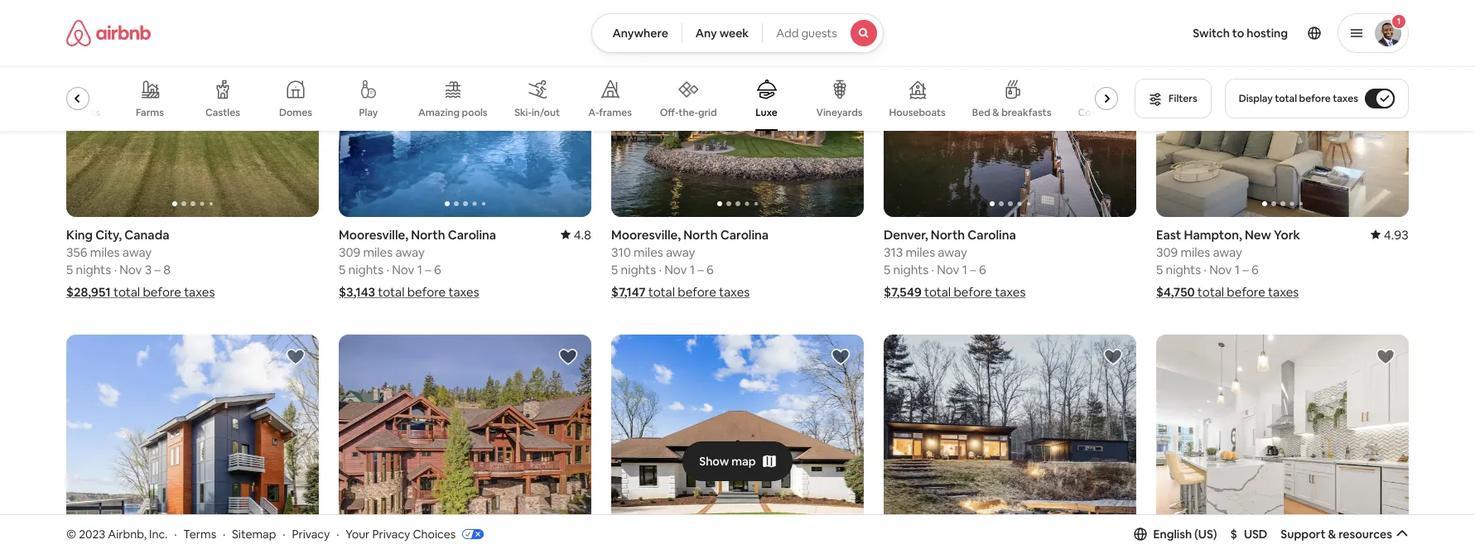 Task type: vqa. For each thing, say whether or not it's contained in the screenshot.
DOMES
yes



Task type: describe. For each thing, give the bounding box(es) containing it.
containers
[[1078, 106, 1130, 119]]

off-
[[660, 106, 679, 119]]

nov inside east hampton, new york 309 miles away 5 nights · nov 1 – 6 $4,750 total before taxes
[[1210, 261, 1232, 277]]

8
[[163, 261, 171, 277]]

inc.
[[149, 527, 168, 542]]

north for 310
[[684, 227, 718, 242]]

play
[[359, 106, 378, 119]]

356
[[66, 244, 87, 260]]

resources
[[1339, 527, 1393, 542]]

· inside east hampton, new york 309 miles away 5 nights · nov 1 – 6 $4,750 total before taxes
[[1204, 261, 1207, 277]]

sitemap link
[[232, 527, 276, 542]]

– for $7,147
[[698, 261, 704, 277]]

carolina for denver, north carolina 313 miles away 5 nights · nov 1 – 6 $7,549 total before taxes
[[968, 227, 1016, 242]]

· inside king city, canada 356 miles away 5 nights · nov 3 – 8 $28,951 total before taxes
[[114, 261, 117, 277]]

pools
[[462, 106, 488, 119]]

switch to hosting link
[[1183, 16, 1298, 51]]

add to wishlist: kerhonkson, new york image
[[1104, 347, 1124, 367]]

bed & breakfasts
[[973, 106, 1052, 119]]

4.8 out of 5 average rating image
[[561, 227, 592, 242]]

any week button
[[682, 13, 763, 53]]

away for $7,147
[[666, 244, 695, 260]]

denver,
[[884, 227, 928, 242]]

nights inside east hampton, new york 309 miles away 5 nights · nov 1 – 6 $4,750 total before taxes
[[1166, 261, 1201, 277]]

3
[[145, 261, 152, 277]]

$
[[1231, 527, 1238, 542]]

2 add to wishlist: mooresville, north carolina image from the left
[[831, 347, 851, 367]]

none search field containing anywhere
[[592, 13, 884, 53]]

luxe
[[756, 106, 778, 119]]

miles for 313
[[906, 244, 935, 260]]

a-
[[588, 106, 599, 119]]

terms · sitemap · privacy
[[183, 527, 330, 542]]

east hampton, new york 309 miles away 5 nights · nov 1 – 6 $4,750 total before taxes
[[1157, 227, 1301, 300]]

nights for 356
[[76, 261, 111, 277]]

309 inside east hampton, new york 309 miles away 5 nights · nov 1 – 6 $4,750 total before taxes
[[1157, 244, 1178, 260]]

national
[[33, 106, 72, 119]]

1 inside dropdown button
[[1398, 16, 1401, 27]]

309 inside mooresville, north carolina 309 miles away 5 nights · nov 1 – 6 $3,143 total before taxes
[[339, 244, 361, 260]]

week
[[720, 26, 749, 41]]

mooresville, for 309
[[339, 227, 408, 242]]

canada
[[124, 227, 169, 242]]

total for denver, north carolina 313 miles away 5 nights · nov 1 – 6 $7,549 total before taxes
[[925, 284, 951, 300]]

support & resources
[[1281, 527, 1393, 542]]

$7,147
[[611, 284, 646, 300]]

miles for 309
[[363, 244, 393, 260]]

before inside east hampton, new york 309 miles away 5 nights · nov 1 – 6 $4,750 total before taxes
[[1227, 284, 1266, 300]]

domes
[[279, 106, 312, 119]]

profile element
[[904, 0, 1409, 66]]

away inside east hampton, new york 309 miles away 5 nights · nov 1 – 6 $4,750 total before taxes
[[1213, 244, 1243, 260]]

1 inside east hampton, new york 309 miles away 5 nights · nov 1 – 6 $4,750 total before taxes
[[1235, 261, 1240, 277]]

usd
[[1244, 527, 1268, 542]]

national parks
[[33, 106, 100, 119]]

houseboats
[[889, 106, 946, 119]]

$3,143
[[339, 284, 375, 300]]

$ usd
[[1231, 527, 1268, 542]]

before for king city, canada 356 miles away 5 nights · nov 3 – 8 $28,951 total before taxes
[[143, 284, 181, 300]]

show map button
[[683, 441, 793, 481]]

310
[[611, 244, 631, 260]]

in/out
[[532, 106, 560, 119]]

4.93
[[1384, 227, 1409, 242]]

before inside button
[[1300, 92, 1331, 105]]

nov for $28,951
[[119, 261, 142, 277]]

©
[[66, 527, 76, 542]]

mooresville, for 310
[[611, 227, 681, 242]]

show
[[699, 454, 729, 469]]

support
[[1281, 527, 1326, 542]]

choices
[[413, 527, 456, 542]]

total for mooresville, north carolina 309 miles away 5 nights · nov 1 – 6 $3,143 total before taxes
[[378, 284, 405, 300]]

any
[[696, 26, 717, 41]]

1 privacy from the left
[[292, 527, 330, 542]]

total inside button
[[1275, 92, 1298, 105]]

the-
[[679, 106, 698, 119]]

filters
[[1169, 92, 1198, 105]]

anywhere button
[[592, 13, 683, 53]]

1 for denver, north carolina 313 miles away 5 nights · nov 1 – 6 $7,549 total before taxes
[[963, 261, 968, 277]]

map
[[732, 454, 756, 469]]

1 for mooresville, north carolina 310 miles away 5 nights · nov 1 – 6 $7,147 total before taxes
[[690, 261, 695, 277]]

© 2023 airbnb, inc. ·
[[66, 527, 177, 542]]

$28,951
[[66, 284, 111, 300]]

terms link
[[183, 527, 216, 542]]

a-frames
[[588, 106, 632, 119]]

switch
[[1193, 26, 1230, 41]]

away for $28,951
[[122, 244, 152, 260]]

grid
[[698, 106, 717, 119]]

taxes for denver, north carolina 313 miles away 5 nights · nov 1 – 6 $7,549 total before taxes
[[995, 284, 1026, 300]]

5 for 310
[[611, 261, 618, 277]]

miles for 356
[[90, 244, 120, 260]]

add to wishlist: mooresville, north carolina image
[[831, 0, 851, 9]]

away for $3,143
[[396, 244, 425, 260]]

your privacy choices link
[[346, 527, 484, 543]]

nights for 313
[[894, 261, 929, 277]]

away for $7,549
[[938, 244, 968, 260]]

313
[[884, 244, 903, 260]]

filters button
[[1135, 79, 1212, 118]]

ski-in/out
[[515, 106, 560, 119]]

taxes inside button
[[1333, 92, 1359, 105]]

– for $3,143
[[425, 261, 431, 277]]

mooresville, north carolina 309 miles away 5 nights · nov 1 – 6 $3,143 total before taxes
[[339, 227, 496, 300]]

mooresville, north carolina 310 miles away 5 nights · nov 1 – 6 $7,147 total before taxes
[[611, 227, 769, 300]]

your privacy choices
[[346, 527, 456, 542]]

$4,750
[[1157, 284, 1195, 300]]

add guests button
[[762, 13, 884, 53]]

5 for 356
[[66, 261, 73, 277]]

english
[[1154, 527, 1192, 542]]

hosting
[[1247, 26, 1288, 41]]

miles inside east hampton, new york 309 miles away 5 nights · nov 1 – 6 $4,750 total before taxes
[[1181, 244, 1211, 260]]

castles
[[205, 106, 240, 119]]



Task type: locate. For each thing, give the bounding box(es) containing it.
1 miles from the left
[[90, 244, 120, 260]]

before right $3,143
[[407, 284, 446, 300]]

york
[[1274, 227, 1301, 242]]

nights up $3,143
[[348, 261, 384, 277]]

1 button
[[1338, 13, 1409, 53]]

5 for 309
[[339, 261, 346, 277]]

1 horizontal spatial privacy
[[372, 527, 410, 542]]

3 away from the left
[[666, 244, 695, 260]]

2 309 from the left
[[1157, 244, 1178, 260]]

– inside mooresville, north carolina 309 miles away 5 nights · nov 1 – 6 $3,143 total before taxes
[[425, 261, 431, 277]]

mooresville, up 310
[[611, 227, 681, 242]]

total right $3,143
[[378, 284, 405, 300]]

miles inside mooresville, north carolina 310 miles away 5 nights · nov 1 – 6 $7,147 total before taxes
[[634, 244, 663, 260]]

miles inside king city, canada 356 miles away 5 nights · nov 3 – 8 $28,951 total before taxes
[[90, 244, 120, 260]]

miles inside mooresville, north carolina 309 miles away 5 nights · nov 1 – 6 $3,143 total before taxes
[[363, 244, 393, 260]]

1 5 from the left
[[66, 261, 73, 277]]

taxes for king city, canada 356 miles away 5 nights · nov 3 – 8 $28,951 total before taxes
[[184, 284, 215, 300]]

3 nights from the left
[[621, 261, 656, 277]]

· inside mooresville, north carolina 309 miles away 5 nights · nov 1 – 6 $3,143 total before taxes
[[386, 261, 389, 277]]

1 inside mooresville, north carolina 309 miles away 5 nights · nov 1 – 6 $3,143 total before taxes
[[417, 261, 423, 277]]

1 add to wishlist: mooresville, north carolina image from the left
[[286, 347, 306, 367]]

6 for mooresville, north carolina 309 miles away 5 nights · nov 1 – 6 $3,143 total before taxes
[[434, 261, 441, 277]]

nights inside king city, canada 356 miles away 5 nights · nov 3 – 8 $28,951 total before taxes
[[76, 261, 111, 277]]

2023
[[79, 527, 105, 542]]

& inside group
[[993, 106, 1000, 119]]

before for mooresville, north carolina 309 miles away 5 nights · nov 1 – 6 $3,143 total before taxes
[[407, 284, 446, 300]]

north for 313
[[931, 227, 965, 242]]

sitemap
[[232, 527, 276, 542]]

king city, canada 356 miles away 5 nights · nov 3 – 8 $28,951 total before taxes
[[66, 227, 215, 300]]

– inside east hampton, new york 309 miles away 5 nights · nov 1 – 6 $4,750 total before taxes
[[1243, 261, 1249, 277]]

None search field
[[592, 13, 884, 53]]

1 nights from the left
[[76, 261, 111, 277]]

hampton,
[[1184, 227, 1243, 242]]

2 – from the left
[[425, 261, 431, 277]]

taxes inside mooresville, north carolina 310 miles away 5 nights · nov 1 – 6 $7,147 total before taxes
[[719, 284, 750, 300]]

nights up $7,147
[[621, 261, 656, 277]]

4 nights from the left
[[894, 261, 929, 277]]

2 privacy from the left
[[372, 527, 410, 542]]

3 – from the left
[[698, 261, 704, 277]]

1 horizontal spatial mooresville,
[[611, 227, 681, 242]]

1 horizontal spatial 309
[[1157, 244, 1178, 260]]

carolina for mooresville, north carolina 310 miles away 5 nights · nov 1 – 6 $7,147 total before taxes
[[721, 227, 769, 242]]

6 inside denver, north carolina 313 miles away 5 nights · nov 1 – 6 $7,549 total before taxes
[[979, 261, 987, 277]]

before for mooresville, north carolina 310 miles away 5 nights · nov 1 – 6 $7,147 total before taxes
[[678, 284, 716, 300]]

before down 8
[[143, 284, 181, 300]]

(us)
[[1195, 527, 1218, 542]]

nights for 310
[[621, 261, 656, 277]]

taxes
[[1333, 92, 1359, 105], [184, 284, 215, 300], [449, 284, 479, 300], [719, 284, 750, 300], [995, 284, 1026, 300], [1269, 284, 1299, 300]]

before inside mooresville, north carolina 309 miles away 5 nights · nov 1 – 6 $3,143 total before taxes
[[407, 284, 446, 300]]

nights inside mooresville, north carolina 309 miles away 5 nights · nov 1 – 6 $3,143 total before taxes
[[348, 261, 384, 277]]

309 down east
[[1157, 244, 1178, 260]]

total right display
[[1275, 92, 1298, 105]]

5 5 from the left
[[1157, 261, 1163, 277]]

support & resources button
[[1281, 527, 1409, 542]]

miles inside denver, north carolina 313 miles away 5 nights · nov 1 – 6 $7,549 total before taxes
[[906, 244, 935, 260]]

2 nights from the left
[[348, 261, 384, 277]]

1 – from the left
[[154, 261, 161, 277]]

2 miles from the left
[[363, 244, 393, 260]]

6 inside mooresville, north carolina 310 miles away 5 nights · nov 1 – 6 $7,147 total before taxes
[[707, 261, 714, 277]]

city,
[[95, 227, 122, 242]]

3 miles from the left
[[634, 244, 663, 260]]

4 6 from the left
[[1252, 261, 1259, 277]]

4 away from the left
[[938, 244, 968, 260]]

1 6 from the left
[[434, 261, 441, 277]]

total inside denver, north carolina 313 miles away 5 nights · nov 1 – 6 $7,549 total before taxes
[[925, 284, 951, 300]]

5
[[66, 261, 73, 277], [339, 261, 346, 277], [611, 261, 618, 277], [884, 261, 891, 277], [1157, 261, 1163, 277]]

carolina
[[448, 227, 496, 242], [721, 227, 769, 242], [968, 227, 1016, 242]]

nov
[[119, 261, 142, 277], [392, 261, 415, 277], [665, 261, 687, 277], [937, 261, 960, 277], [1210, 261, 1232, 277]]

taxes inside denver, north carolina 313 miles away 5 nights · nov 1 – 6 $7,549 total before taxes
[[995, 284, 1026, 300]]

– for $7,549
[[970, 261, 977, 277]]

2 north from the left
[[684, 227, 718, 242]]

miles down 'city,'
[[90, 244, 120, 260]]

6 inside mooresville, north carolina 309 miles away 5 nights · nov 1 – 6 $3,143 total before taxes
[[434, 261, 441, 277]]

& for bed
[[993, 106, 1000, 119]]

privacy right your
[[372, 527, 410, 542]]

carolina inside denver, north carolina 313 miles away 5 nights · nov 1 – 6 $7,549 total before taxes
[[968, 227, 1016, 242]]

airbnb,
[[108, 527, 147, 542]]

4 nov from the left
[[937, 261, 960, 277]]

5 nights from the left
[[1166, 261, 1201, 277]]

mooresville,
[[339, 227, 408, 242], [611, 227, 681, 242]]

add to wishlist: whitefish, montana image
[[558, 347, 578, 367]]

5 inside mooresville, north carolina 309 miles away 5 nights · nov 1 – 6 $3,143 total before taxes
[[339, 261, 346, 277]]

1 mooresville, from the left
[[339, 227, 408, 242]]

5 up $3,143
[[339, 261, 346, 277]]

nov for $3,143
[[392, 261, 415, 277]]

away inside mooresville, north carolina 309 miles away 5 nights · nov 1 – 6 $3,143 total before taxes
[[396, 244, 425, 260]]

terms
[[183, 527, 216, 542]]

1 inside mooresville, north carolina 310 miles away 5 nights · nov 1 – 6 $7,147 total before taxes
[[690, 261, 695, 277]]

3 north from the left
[[931, 227, 965, 242]]

add to wishlist: mooresville, north carolina image
[[286, 347, 306, 367], [831, 347, 851, 367]]

$7,549
[[884, 284, 922, 300]]

nights up $4,750 on the bottom right of the page
[[1166, 261, 1201, 277]]

5 inside king city, canada 356 miles away 5 nights · nov 3 – 8 $28,951 total before taxes
[[66, 261, 73, 277]]

1 nov from the left
[[119, 261, 142, 277]]

6
[[434, 261, 441, 277], [707, 261, 714, 277], [979, 261, 987, 277], [1252, 261, 1259, 277]]

309 up $3,143
[[339, 244, 361, 260]]

nights for 309
[[348, 261, 384, 277]]

– for $28,951
[[154, 261, 161, 277]]

5 down 310
[[611, 261, 618, 277]]

add guests
[[777, 26, 837, 41]]

nights inside denver, north carolina 313 miles away 5 nights · nov 1 – 6 $7,549 total before taxes
[[894, 261, 929, 277]]

group containing national parks
[[33, 66, 1130, 131]]

before inside denver, north carolina 313 miles away 5 nights · nov 1 – 6 $7,549 total before taxes
[[954, 284, 992, 300]]

– inside mooresville, north carolina 310 miles away 5 nights · nov 1 – 6 $7,147 total before taxes
[[698, 261, 704, 277]]

parks
[[74, 106, 100, 119]]

5 inside mooresville, north carolina 310 miles away 5 nights · nov 1 – 6 $7,147 total before taxes
[[611, 261, 618, 277]]

– inside king city, canada 356 miles away 5 nights · nov 3 – 8 $28,951 total before taxes
[[154, 261, 161, 277]]

display total before taxes button
[[1225, 79, 1409, 118]]

0 horizontal spatial carolina
[[448, 227, 496, 242]]

guests
[[802, 26, 837, 41]]

taxes for mooresville, north carolina 310 miles away 5 nights · nov 1 – 6 $7,147 total before taxes
[[719, 284, 750, 300]]

north inside mooresville, north carolina 310 miles away 5 nights · nov 1 – 6 $7,147 total before taxes
[[684, 227, 718, 242]]

miles right 310
[[634, 244, 663, 260]]

& for support
[[1328, 527, 1337, 542]]

new
[[1245, 227, 1272, 242]]

nights up the $7,549
[[894, 261, 929, 277]]

away inside mooresville, north carolina 310 miles away 5 nights · nov 1 – 6 $7,147 total before taxes
[[666, 244, 695, 260]]

1 away from the left
[[122, 244, 152, 260]]

add to wishlist: new york, new york image
[[1376, 347, 1396, 367]]

any week
[[696, 26, 749, 41]]

2 mooresville, from the left
[[611, 227, 681, 242]]

north inside mooresville, north carolina 309 miles away 5 nights · nov 1 – 6 $3,143 total before taxes
[[411, 227, 445, 242]]

taxes for mooresville, north carolina 309 miles away 5 nights · nov 1 – 6 $3,143 total before taxes
[[449, 284, 479, 300]]

taxes inside mooresville, north carolina 309 miles away 5 nights · nov 1 – 6 $3,143 total before taxes
[[449, 284, 479, 300]]

1 horizontal spatial add to wishlist: mooresville, north carolina image
[[831, 347, 851, 367]]

5 for 313
[[884, 261, 891, 277]]

before for denver, north carolina 313 miles away 5 nights · nov 1 – 6 $7,549 total before taxes
[[954, 284, 992, 300]]

–
[[154, 261, 161, 277], [425, 261, 431, 277], [698, 261, 704, 277], [970, 261, 977, 277], [1243, 261, 1249, 277]]

309
[[339, 244, 361, 260], [1157, 244, 1178, 260]]

1 309 from the left
[[339, 244, 361, 260]]

frames
[[599, 106, 632, 119]]

your
[[346, 527, 370, 542]]

miles down the hampton,
[[1181, 244, 1211, 260]]

miles
[[90, 244, 120, 260], [363, 244, 393, 260], [634, 244, 663, 260], [906, 244, 935, 260], [1181, 244, 1211, 260]]

· inside denver, north carolina 313 miles away 5 nights · nov 1 – 6 $7,549 total before taxes
[[932, 261, 934, 277]]

before right $7,147
[[678, 284, 716, 300]]

total
[[1275, 92, 1298, 105], [113, 284, 140, 300], [378, 284, 405, 300], [649, 284, 675, 300], [925, 284, 951, 300], [1198, 284, 1225, 300]]

before right display
[[1300, 92, 1331, 105]]

miles down denver,
[[906, 244, 935, 260]]

nights inside mooresville, north carolina 310 miles away 5 nights · nov 1 – 6 $7,147 total before taxes
[[621, 261, 656, 277]]

– inside denver, north carolina 313 miles away 5 nights · nov 1 – 6 $7,549 total before taxes
[[970, 261, 977, 277]]

farms
[[136, 106, 164, 119]]

total inside mooresville, north carolina 310 miles away 5 nights · nov 1 – 6 $7,147 total before taxes
[[649, 284, 675, 300]]

5 down 313
[[884, 261, 891, 277]]

· inside mooresville, north carolina 310 miles away 5 nights · nov 1 – 6 $7,147 total before taxes
[[659, 261, 662, 277]]

away inside denver, north carolina 313 miles away 5 nights · nov 1 – 6 $7,549 total before taxes
[[938, 244, 968, 260]]

2 6 from the left
[[707, 261, 714, 277]]

4.93 out of 5 average rating image
[[1371, 227, 1409, 242]]

5 inside east hampton, new york 309 miles away 5 nights · nov 1 – 6 $4,750 total before taxes
[[1157, 261, 1163, 277]]

5 up $4,750 on the bottom right of the page
[[1157, 261, 1163, 277]]

total inside east hampton, new york 309 miles away 5 nights · nov 1 – 6 $4,750 total before taxes
[[1198, 284, 1225, 300]]

carolina inside mooresville, north carolina 310 miles away 5 nights · nov 1 – 6 $7,147 total before taxes
[[721, 227, 769, 242]]

display total before taxes
[[1239, 92, 1359, 105]]

north inside denver, north carolina 313 miles away 5 nights · nov 1 – 6 $7,549 total before taxes
[[931, 227, 965, 242]]

before down the new
[[1227, 284, 1266, 300]]

english (us)
[[1154, 527, 1218, 542]]

anywhere
[[613, 26, 668, 41]]

total right $7,147
[[649, 284, 675, 300]]

5 down 356
[[66, 261, 73, 277]]

total for king city, canada 356 miles away 5 nights · nov 3 – 8 $28,951 total before taxes
[[113, 284, 140, 300]]

2 carolina from the left
[[721, 227, 769, 242]]

5 inside denver, north carolina 313 miles away 5 nights · nov 1 – 6 $7,549 total before taxes
[[884, 261, 891, 277]]

total for mooresville, north carolina 310 miles away 5 nights · nov 1 – 6 $7,147 total before taxes
[[649, 284, 675, 300]]

privacy link
[[292, 527, 330, 542]]

group
[[66, 0, 319, 217], [339, 0, 592, 217], [611, 0, 864, 217], [884, 0, 1137, 217], [1157, 0, 1409, 217], [33, 66, 1130, 131], [66, 334, 319, 554], [339, 334, 592, 554], [611, 334, 864, 554], [884, 334, 1137, 554], [1157, 334, 1409, 554]]

vineyards
[[817, 106, 863, 119]]

2 5 from the left
[[339, 261, 346, 277]]

0 vertical spatial &
[[993, 106, 1000, 119]]

0 horizontal spatial mooresville,
[[339, 227, 408, 242]]

&
[[993, 106, 1000, 119], [1328, 527, 1337, 542]]

1 horizontal spatial north
[[684, 227, 718, 242]]

1 inside denver, north carolina 313 miles away 5 nights · nov 1 – 6 $7,549 total before taxes
[[963, 261, 968, 277]]

display
[[1239, 92, 1273, 105]]

5 away from the left
[[1213, 244, 1243, 260]]

before right the $7,549
[[954, 284, 992, 300]]

nov inside mooresville, north carolina 309 miles away 5 nights · nov 1 – 6 $3,143 total before taxes
[[392, 261, 415, 277]]

1 north from the left
[[411, 227, 445, 242]]

amazing
[[418, 106, 460, 119]]

6 for denver, north carolina 313 miles away 5 nights · nov 1 – 6 $7,549 total before taxes
[[979, 261, 987, 277]]

1 for mooresville, north carolina 309 miles away 5 nights · nov 1 – 6 $3,143 total before taxes
[[417, 261, 423, 277]]

nights
[[76, 261, 111, 277], [348, 261, 384, 277], [621, 261, 656, 277], [894, 261, 929, 277], [1166, 261, 1201, 277]]

north
[[411, 227, 445, 242], [684, 227, 718, 242], [931, 227, 965, 242]]

before inside king city, canada 356 miles away 5 nights · nov 3 – 8 $28,951 total before taxes
[[143, 284, 181, 300]]

nov for $7,549
[[937, 261, 960, 277]]

5 – from the left
[[1243, 261, 1249, 277]]

carolina for mooresville, north carolina 309 miles away 5 nights · nov 1 – 6 $3,143 total before taxes
[[448, 227, 496, 242]]

miles up $3,143
[[363, 244, 393, 260]]

2 horizontal spatial carolina
[[968, 227, 1016, 242]]

4 miles from the left
[[906, 244, 935, 260]]

6 for mooresville, north carolina 310 miles away 5 nights · nov 1 – 6 $7,147 total before taxes
[[707, 261, 714, 277]]

east
[[1157, 227, 1182, 242]]

4 – from the left
[[970, 261, 977, 277]]

taxes inside east hampton, new york 309 miles away 5 nights · nov 1 – 6 $4,750 total before taxes
[[1269, 284, 1299, 300]]

3 5 from the left
[[611, 261, 618, 277]]

switch to hosting
[[1193, 26, 1288, 41]]

north for 309
[[411, 227, 445, 242]]

0 horizontal spatial north
[[411, 227, 445, 242]]

away inside king city, canada 356 miles away 5 nights · nov 3 – 8 $28,951 total before taxes
[[122, 244, 152, 260]]

5 miles from the left
[[1181, 244, 1211, 260]]

2 nov from the left
[[392, 261, 415, 277]]

4 5 from the left
[[884, 261, 891, 277]]

total inside mooresville, north carolina 309 miles away 5 nights · nov 1 – 6 $3,143 total before taxes
[[378, 284, 405, 300]]

breakfasts
[[1002, 106, 1052, 119]]

nov for $7,147
[[665, 261, 687, 277]]

& right support
[[1328, 527, 1337, 542]]

2 horizontal spatial north
[[931, 227, 965, 242]]

privacy
[[292, 527, 330, 542], [372, 527, 410, 542]]

bed
[[973, 106, 991, 119]]

off-the-grid
[[660, 106, 717, 119]]

1 horizontal spatial carolina
[[721, 227, 769, 242]]

mooresville, inside mooresville, north carolina 309 miles away 5 nights · nov 1 – 6 $3,143 total before taxes
[[339, 227, 408, 242]]

nov inside king city, canada 356 miles away 5 nights · nov 3 – 8 $28,951 total before taxes
[[119, 261, 142, 277]]

2 away from the left
[[396, 244, 425, 260]]

miles for 310
[[634, 244, 663, 260]]

0 horizontal spatial 309
[[339, 244, 361, 260]]

before
[[1300, 92, 1331, 105], [143, 284, 181, 300], [407, 284, 446, 300], [678, 284, 716, 300], [954, 284, 992, 300], [1227, 284, 1266, 300]]

mooresville, inside mooresville, north carolina 310 miles away 5 nights · nov 1 – 6 $7,147 total before taxes
[[611, 227, 681, 242]]

total right $28,951
[[113, 284, 140, 300]]

1 horizontal spatial &
[[1328, 527, 1337, 542]]

0 horizontal spatial &
[[993, 106, 1000, 119]]

king
[[66, 227, 93, 242]]

nov inside mooresville, north carolina 310 miles away 5 nights · nov 1 – 6 $7,147 total before taxes
[[665, 261, 687, 277]]

mooresville, up $3,143
[[339, 227, 408, 242]]

before inside mooresville, north carolina 310 miles away 5 nights · nov 1 – 6 $7,147 total before taxes
[[678, 284, 716, 300]]

amazing pools
[[418, 106, 488, 119]]

3 6 from the left
[[979, 261, 987, 277]]

ski-
[[515, 106, 532, 119]]

total right $4,750 on the bottom right of the page
[[1198, 284, 1225, 300]]

6 inside east hampton, new york 309 miles away 5 nights · nov 1 – 6 $4,750 total before taxes
[[1252, 261, 1259, 277]]

5 nov from the left
[[1210, 261, 1232, 277]]

denver, north carolina 313 miles away 5 nights · nov 1 – 6 $7,549 total before taxes
[[884, 227, 1026, 300]]

4.8
[[574, 227, 592, 242]]

add
[[777, 26, 799, 41]]

0 horizontal spatial privacy
[[292, 527, 330, 542]]

& right bed
[[993, 106, 1000, 119]]

total inside king city, canada 356 miles away 5 nights · nov 3 – 8 $28,951 total before taxes
[[113, 284, 140, 300]]

show map
[[699, 454, 756, 469]]

taxes inside king city, canada 356 miles away 5 nights · nov 3 – 8 $28,951 total before taxes
[[184, 284, 215, 300]]

nights up $28,951
[[76, 261, 111, 277]]

carolina inside mooresville, north carolina 309 miles away 5 nights · nov 1 – 6 $3,143 total before taxes
[[448, 227, 496, 242]]

3 carolina from the left
[[968, 227, 1016, 242]]

privacy left your
[[292, 527, 330, 542]]

0 horizontal spatial add to wishlist: mooresville, north carolina image
[[286, 347, 306, 367]]

total right the $7,549
[[925, 284, 951, 300]]

1 vertical spatial &
[[1328, 527, 1337, 542]]

nov inside denver, north carolina 313 miles away 5 nights · nov 1 – 6 $7,549 total before taxes
[[937, 261, 960, 277]]

1
[[1398, 16, 1401, 27], [417, 261, 423, 277], [690, 261, 695, 277], [963, 261, 968, 277], [1235, 261, 1240, 277]]

english (us) button
[[1134, 527, 1218, 542]]

3 nov from the left
[[665, 261, 687, 277]]

1 carolina from the left
[[448, 227, 496, 242]]



